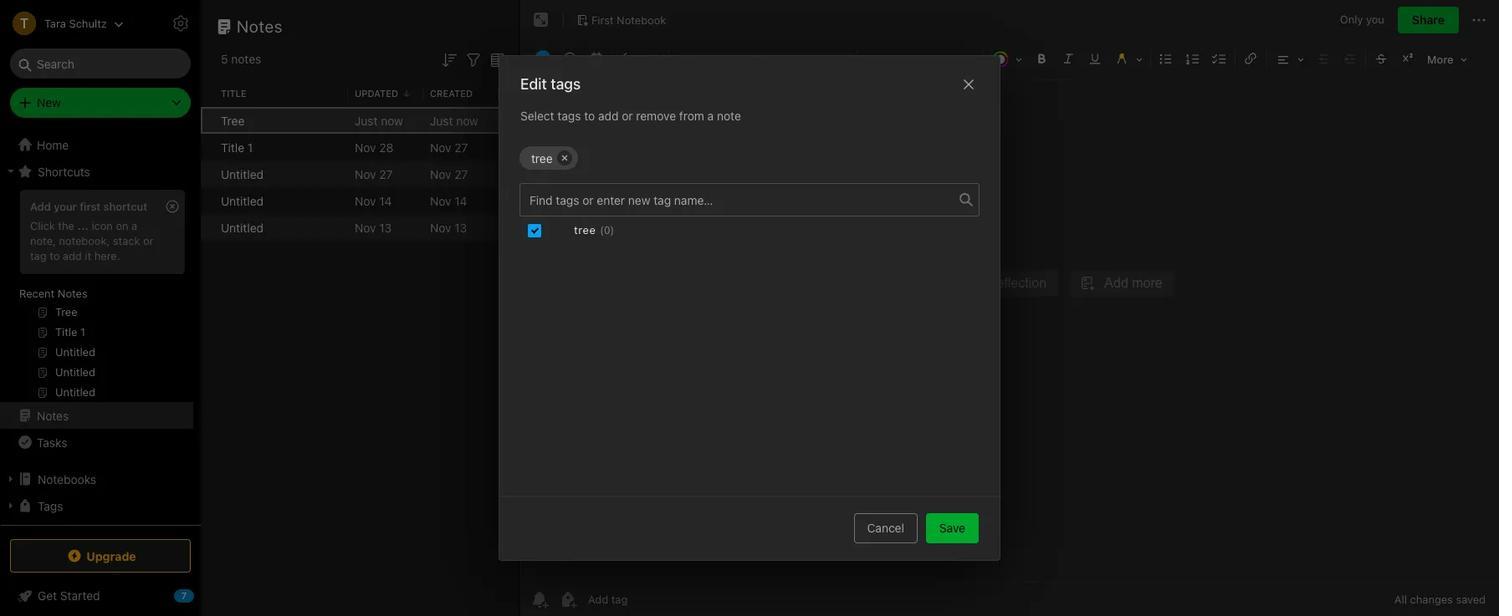 Task type: locate. For each thing, give the bounding box(es) containing it.
just now down created
[[430, 113, 478, 128]]

recent notes
[[19, 287, 88, 300]]

bold image
[[1030, 47, 1053, 70]]

expand tags image
[[4, 499, 18, 513]]

insert image
[[530, 47, 556, 70]]

or
[[622, 109, 633, 123], [143, 234, 154, 248]]

notes right recent
[[58, 287, 88, 300]]

1 vertical spatial or
[[143, 234, 154, 248]]

14
[[379, 194, 392, 208], [455, 194, 467, 208]]

13 down 28
[[379, 220, 392, 235]]

tree
[[531, 151, 553, 165], [574, 223, 596, 237]]

2 just from the left
[[430, 113, 453, 128]]

strikethrough image
[[1370, 47, 1393, 70]]

tags right select
[[558, 109, 581, 123]]

first notebook for nov 13
[[505, 220, 585, 235]]

0 horizontal spatial to
[[49, 249, 60, 263]]

0 horizontal spatial or
[[143, 234, 154, 248]]

first for nov 14
[[505, 194, 529, 208]]

all changes saved
[[1395, 593, 1486, 607]]

2 untitled from the top
[[221, 194, 264, 208]]

tags button
[[0, 493, 193, 520]]

1 13 from the left
[[379, 220, 392, 235]]

1 just from the left
[[355, 113, 378, 128]]

only you
[[1340, 13, 1385, 26]]

underline image
[[1083, 47, 1107, 70]]

3 untitled from the top
[[221, 220, 264, 235]]

0 vertical spatial title
[[221, 88, 247, 99]]

...
[[77, 219, 89, 233]]

nov
[[355, 140, 376, 154], [430, 140, 451, 154], [355, 167, 376, 181], [430, 167, 451, 181], [355, 194, 376, 208], [430, 194, 451, 208], [355, 220, 376, 235], [430, 220, 451, 235]]

0 vertical spatial or
[[622, 109, 633, 123]]

2 14 from the left
[[455, 194, 467, 208]]

add
[[30, 200, 51, 213]]

tags down task icon
[[551, 75, 581, 93]]

tree
[[0, 131, 201, 583]]

now
[[381, 113, 403, 128], [456, 113, 478, 128]]

0 vertical spatial to
[[584, 109, 595, 123]]

all
[[1395, 593, 1407, 607]]

recent
[[19, 287, 55, 300]]

1 vertical spatial add
[[63, 249, 82, 263]]

13 left select38396 option
[[455, 220, 467, 235]]

1 horizontal spatial or
[[622, 109, 633, 123]]

undo image
[[616, 47, 639, 70]]

1 horizontal spatial 14
[[455, 194, 467, 208]]

Select38396 checkbox
[[528, 224, 541, 238]]

tags
[[38, 499, 63, 513]]

to right the tag
[[49, 249, 60, 263]]

icon on a note, notebook, stack or tag to add it here.
[[30, 219, 154, 263]]

1 vertical spatial a
[[131, 219, 137, 233]]

tasks
[[37, 435, 67, 450]]

0 vertical spatial a
[[708, 109, 714, 123]]

first
[[80, 200, 101, 213]]

edit
[[520, 75, 547, 93]]

just up the nov 28
[[355, 113, 378, 128]]

Note Editor text field
[[520, 80, 1499, 582]]

saved
[[1456, 593, 1486, 607]]

notebook for 13
[[532, 220, 585, 235]]

to right select
[[584, 109, 595, 123]]

notebook for 14
[[532, 194, 585, 208]]

0 vertical spatial untitled
[[221, 167, 264, 181]]

first notebook
[[592, 13, 666, 26], [505, 113, 585, 128], [505, 140, 585, 154], [505, 167, 585, 181], [505, 194, 585, 208], [505, 220, 585, 235]]

note
[[717, 109, 741, 123]]

notes
[[237, 17, 283, 36], [58, 287, 88, 300], [37, 409, 69, 423]]

1 untitled from the top
[[221, 167, 264, 181]]

title up tree
[[221, 88, 247, 99]]

save button
[[926, 514, 979, 544]]

0 vertical spatial tree
[[531, 151, 553, 165]]

here.
[[94, 249, 120, 263]]

now down created
[[456, 113, 478, 128]]

nov 13
[[355, 220, 392, 235], [430, 220, 467, 235]]

1 vertical spatial title
[[221, 140, 244, 154]]

first notebook for nov 27
[[505, 167, 585, 181]]

1 now from the left
[[381, 113, 403, 128]]

group
[[0, 185, 193, 409]]

1 horizontal spatial a
[[708, 109, 714, 123]]

0 horizontal spatial add
[[63, 249, 82, 263]]

first notebook inside button
[[592, 13, 666, 26]]

checklist image
[[1208, 47, 1232, 70]]

1 horizontal spatial tree
[[574, 223, 596, 237]]

notebook for 28
[[532, 140, 585, 154]]

icon
[[92, 219, 113, 233]]

first
[[592, 13, 614, 26], [505, 113, 529, 128], [505, 140, 529, 154], [505, 167, 529, 181], [505, 194, 529, 208], [505, 220, 529, 235]]

updated
[[355, 88, 398, 99]]

calendar event image
[[585, 47, 608, 70]]

1 horizontal spatial 13
[[455, 220, 467, 235]]

tree for tree
[[531, 151, 553, 165]]

1 vertical spatial to
[[49, 249, 60, 263]]

tree left (
[[574, 223, 596, 237]]

2 vertical spatial untitled
[[221, 220, 264, 235]]

None search field
[[22, 49, 179, 79]]

tree inside button
[[531, 151, 553, 165]]

nov 28
[[355, 140, 394, 154]]

a right on
[[131, 219, 137, 233]]

to
[[584, 109, 595, 123], [49, 249, 60, 263]]

13
[[379, 220, 392, 235], [455, 220, 467, 235]]

2 vertical spatial notes
[[37, 409, 69, 423]]

add inside "icon on a note, notebook, stack or tag to add it here."
[[63, 249, 82, 263]]

to inside "icon on a note, notebook, stack or tag to add it here."
[[49, 249, 60, 263]]

notebook
[[617, 13, 666, 26], [532, 113, 585, 128], [532, 140, 585, 154], [532, 167, 585, 181], [532, 194, 585, 208], [532, 220, 585, 235]]

0 horizontal spatial tree
[[531, 151, 553, 165]]

2 just now from the left
[[430, 113, 478, 128]]

add left "remove"
[[598, 109, 619, 123]]

0 horizontal spatial 13
[[379, 220, 392, 235]]

first for nov 27
[[505, 167, 529, 181]]

0 horizontal spatial now
[[381, 113, 403, 128]]

0 vertical spatial add
[[598, 109, 619, 123]]

tag
[[30, 249, 47, 263]]

notebook,
[[59, 234, 110, 248]]

highlight image
[[1109, 47, 1149, 70]]

0 horizontal spatial just now
[[355, 113, 403, 128]]

tree inside row
[[574, 223, 596, 237]]

title left 1
[[221, 140, 244, 154]]

tree
[[221, 113, 245, 128]]

title inside row group
[[221, 140, 244, 154]]

font size image
[[940, 47, 982, 70]]

your
[[54, 200, 77, 213]]

tree down select
[[531, 151, 553, 165]]

1 horizontal spatial nov 13
[[430, 220, 467, 235]]

0 horizontal spatial a
[[131, 219, 137, 233]]

from
[[679, 109, 704, 123]]

row group
[[201, 107, 800, 241]]

1 horizontal spatial just
[[430, 113, 453, 128]]

title
[[221, 88, 247, 99], [221, 140, 244, 154]]

0 horizontal spatial just
[[355, 113, 378, 128]]

2 13 from the left
[[455, 220, 467, 235]]

0 vertical spatial tags
[[551, 75, 581, 93]]

tags
[[551, 75, 581, 93], [558, 109, 581, 123]]

upgrade
[[86, 549, 136, 564]]

)
[[610, 224, 614, 237]]

27
[[455, 140, 468, 154], [379, 167, 393, 181], [455, 167, 468, 181]]

tree ( 0 )
[[574, 223, 614, 237]]

0 horizontal spatial nov 13
[[355, 220, 392, 235]]

0 horizontal spatial 14
[[379, 194, 392, 208]]

1 nov 14 from the left
[[355, 194, 392, 208]]

expand note image
[[531, 10, 551, 30]]

0 horizontal spatial nov 14
[[355, 194, 392, 208]]

stack
[[113, 234, 140, 248]]

italic image
[[1057, 47, 1080, 70]]

nov 27 for 28
[[430, 140, 468, 154]]

27 for 27
[[455, 167, 468, 181]]

2 now from the left
[[456, 113, 478, 128]]

1 horizontal spatial add
[[598, 109, 619, 123]]

1 horizontal spatial just now
[[430, 113, 478, 128]]

add left it
[[63, 249, 82, 263]]

shortcut
[[103, 200, 147, 213]]

home link
[[0, 131, 201, 158]]

1 vertical spatial tags
[[558, 109, 581, 123]]

untitled
[[221, 167, 264, 181], [221, 194, 264, 208], [221, 220, 264, 235]]

now up 28
[[381, 113, 403, 128]]

1 vertical spatial notes
[[58, 287, 88, 300]]

just now
[[355, 113, 403, 128], [430, 113, 478, 128]]

first for just now
[[505, 113, 529, 128]]

first notebook for just now
[[505, 113, 585, 128]]

first for nov 13
[[505, 220, 529, 235]]

just down created
[[430, 113, 453, 128]]

Search text field
[[22, 49, 179, 79]]

font color image
[[986, 47, 1028, 70]]

notes link
[[0, 402, 193, 429]]

a left note
[[708, 109, 714, 123]]

changes
[[1410, 593, 1453, 607]]

1 vertical spatial untitled
[[221, 194, 264, 208]]

1 vertical spatial tree
[[574, 223, 596, 237]]

share
[[1412, 13, 1445, 27]]

1 title from the top
[[221, 88, 247, 99]]

edit tags
[[520, 75, 581, 93]]

just now up the nov 28
[[355, 113, 403, 128]]

1 horizontal spatial nov 14
[[430, 194, 467, 208]]

a
[[708, 109, 714, 123], [131, 219, 137, 233]]

first notebook for nov 14
[[505, 194, 585, 208]]

1 horizontal spatial now
[[456, 113, 478, 128]]

add
[[598, 109, 619, 123], [63, 249, 82, 263]]

notes up the notes
[[237, 17, 283, 36]]

tasks button
[[0, 429, 193, 456]]

2 title from the top
[[221, 140, 244, 154]]

nov 14
[[355, 194, 392, 208], [430, 194, 467, 208]]

2 nov 14 from the left
[[430, 194, 467, 208]]

just
[[355, 113, 378, 128], [430, 113, 453, 128]]

or left "remove"
[[622, 109, 633, 123]]

or right the stack
[[143, 234, 154, 248]]

nov 27
[[430, 140, 468, 154], [355, 167, 393, 181], [430, 167, 468, 181]]

notes up tasks
[[37, 409, 69, 423]]

tree containing home
[[0, 131, 201, 583]]



Task type: describe. For each thing, give the bounding box(es) containing it.
shortcuts
[[38, 164, 90, 179]]

untitled for nov 13
[[221, 220, 264, 235]]

shortcuts button
[[0, 158, 193, 185]]

first inside button
[[592, 13, 614, 26]]

first for nov 28
[[505, 140, 529, 154]]

first notebook button
[[571, 8, 672, 32]]

location
[[505, 88, 553, 99]]

1 horizontal spatial to
[[584, 109, 595, 123]]

created
[[430, 88, 473, 99]]

untitled for nov 27
[[221, 167, 264, 181]]

only
[[1340, 13, 1363, 26]]

5 notes
[[221, 52, 261, 66]]

click the ...
[[30, 219, 89, 233]]

on
[[116, 219, 128, 233]]

select
[[520, 109, 554, 123]]

save
[[940, 521, 966, 535]]

1
[[248, 140, 253, 154]]

heading level image
[[761, 47, 854, 70]]

add a reminder image
[[530, 590, 550, 610]]

title 1
[[221, 140, 253, 154]]

the
[[58, 219, 74, 233]]

2 nov 13 from the left
[[430, 220, 467, 235]]

nov 27 for 27
[[430, 167, 468, 181]]

note,
[[30, 234, 56, 248]]

alignment image
[[1268, 47, 1310, 70]]

tree for tree ( 0 )
[[574, 223, 596, 237]]

notebook for now
[[532, 113, 585, 128]]

(
[[600, 224, 604, 237]]

home
[[37, 138, 69, 152]]

28
[[379, 140, 394, 154]]

notebook inside button
[[617, 13, 666, 26]]

untitled for nov 14
[[221, 194, 264, 208]]

tags for edit
[[551, 75, 581, 93]]

numbered list image
[[1181, 47, 1205, 70]]

5
[[221, 52, 228, 66]]

a inside "icon on a note, notebook, stack or tag to add it here."
[[131, 219, 137, 233]]

click
[[30, 219, 55, 233]]

cancel button
[[854, 514, 918, 544]]

new
[[37, 95, 61, 110]]

tags for select
[[558, 109, 581, 123]]

insert link image
[[1239, 47, 1263, 70]]

more image
[[1422, 47, 1473, 70]]

select tags to add or remove from a note
[[520, 109, 741, 123]]

expand notebooks image
[[4, 473, 18, 486]]

upgrade button
[[10, 540, 191, 573]]

Find tags or enter new tag name… text field
[[520, 189, 960, 211]]

settings image
[[171, 13, 191, 33]]

close image
[[959, 74, 979, 94]]

tree button
[[520, 146, 578, 170]]

1 nov 13 from the left
[[355, 220, 392, 235]]

tree row
[[520, 218, 980, 244]]

1 just now from the left
[[355, 113, 403, 128]]

notebook for 27
[[532, 167, 585, 181]]

row group containing tree
[[201, 107, 800, 241]]

remove
[[636, 109, 676, 123]]

27 for 28
[[455, 140, 468, 154]]

select tags to add or remove from a note element
[[499, 140, 1000, 496]]

group containing add your first shortcut
[[0, 185, 193, 409]]

notebooks
[[38, 472, 96, 487]]

notebooks link
[[0, 466, 193, 493]]

notes
[[231, 52, 261, 66]]

0
[[604, 224, 610, 237]]

first notebook for nov 28
[[505, 140, 585, 154]]

superscript image
[[1396, 47, 1420, 70]]

add your first shortcut
[[30, 200, 147, 213]]

font family image
[[858, 47, 936, 70]]

note window element
[[520, 0, 1499, 617]]

new button
[[10, 88, 191, 118]]

it
[[85, 249, 91, 263]]

add tag image
[[558, 590, 578, 610]]

title for title 1
[[221, 140, 244, 154]]

1 14 from the left
[[379, 194, 392, 208]]

or inside "icon on a note, notebook, stack or tag to add it here."
[[143, 234, 154, 248]]

you
[[1366, 13, 1385, 26]]

cancel
[[867, 521, 904, 535]]

title for title
[[221, 88, 247, 99]]

task image
[[558, 47, 581, 70]]

share button
[[1398, 7, 1459, 33]]

bulleted list image
[[1155, 47, 1178, 70]]

0 vertical spatial notes
[[237, 17, 283, 36]]



Task type: vqa. For each thing, say whether or not it's contained in the screenshot.


